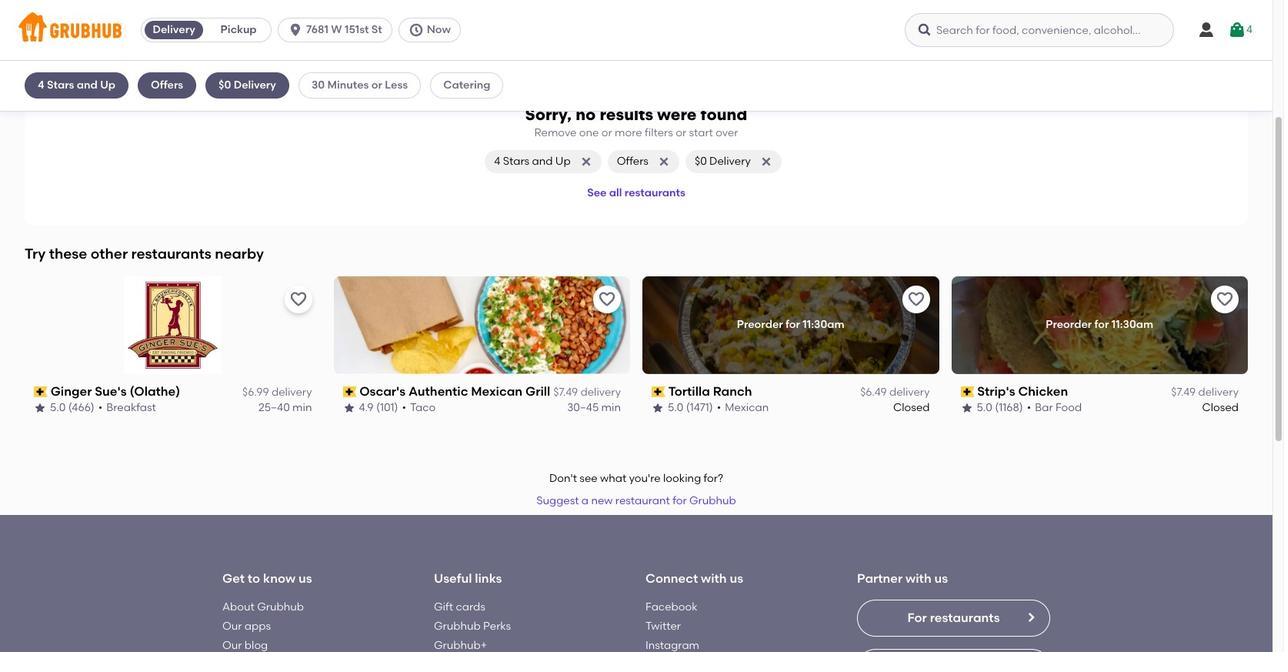 Task type: vqa. For each thing, say whether or not it's contained in the screenshot.
first 2023 from the bottom
no



Task type: locate. For each thing, give the bounding box(es) containing it.
us right know
[[299, 571, 312, 586]]

star icon image left 5.0 (1471)
[[652, 402, 664, 414]]

subscription pass image for oscar's authentic mexican grill
[[343, 386, 357, 397]]

$0 delivery down pickup button
[[219, 79, 276, 92]]

us
[[299, 571, 312, 586], [730, 571, 744, 586], [935, 571, 949, 586]]

1 horizontal spatial closed
[[1203, 401, 1239, 414]]

2 • from the left
[[402, 401, 407, 414]]

1 delivery from the left
[[272, 386, 312, 399]]

$0 delivery down over
[[695, 155, 751, 168]]

1 $7.49 delivery from the left
[[554, 386, 621, 399]]

delivery down over
[[710, 155, 751, 168]]

star icon image left "4.9"
[[343, 402, 355, 414]]

1 save this restaurant image from the left
[[289, 290, 308, 308]]

delivery
[[272, 386, 312, 399], [581, 386, 621, 399], [890, 386, 930, 399], [1199, 386, 1239, 399]]

to right proceed
[[1134, 364, 1145, 377]]

1 horizontal spatial $7.49 delivery
[[1172, 386, 1239, 399]]

our apps link
[[222, 620, 271, 633]]

1 horizontal spatial save this restaurant image
[[1216, 290, 1235, 308]]

2 horizontal spatial restaurants
[[931, 610, 1000, 625]]

• breakfast
[[98, 401, 156, 414]]

0 horizontal spatial for
[[673, 494, 687, 507]]

1 min from the left
[[293, 401, 312, 414]]

0 horizontal spatial preorder for 11:30am
[[737, 318, 845, 331]]

3 5.0 from the left
[[977, 401, 993, 414]]

us right connect
[[730, 571, 744, 586]]

151st
[[345, 23, 369, 36]]

to right get
[[248, 571, 260, 586]]

restaurants right other
[[131, 245, 212, 263]]

2 vertical spatial grubhub
[[434, 620, 481, 633]]

1 preorder from the left
[[737, 318, 783, 331]]

delivery down pickup button
[[234, 79, 276, 92]]

to
[[1134, 364, 1145, 377], [248, 571, 260, 586]]

(101)
[[376, 401, 398, 414]]

7681 w 151st st
[[306, 23, 382, 36]]

stars inside button
[[503, 155, 530, 168]]

now
[[427, 23, 451, 36]]

5.0 down tortilla
[[668, 401, 684, 414]]

2 subscription pass image from the left
[[652, 386, 666, 397]]

5.0 (1471)
[[668, 401, 713, 414]]

• for authentic
[[402, 401, 407, 414]]

subscription pass image for strip's chicken
[[961, 386, 975, 397]]

2 min from the left
[[602, 401, 621, 414]]

1 horizontal spatial save this restaurant image
[[598, 290, 617, 308]]

2 save this restaurant image from the left
[[598, 290, 617, 308]]

4 star icon image from the left
[[961, 402, 973, 414]]

to inside "button"
[[1134, 364, 1145, 377]]

2 horizontal spatial grubhub
[[690, 494, 737, 507]]

save this restaurant button for ginger sue's (olathe)
[[284, 285, 312, 313]]

• right (466)
[[98, 401, 103, 414]]

2 horizontal spatial delivery
[[710, 155, 751, 168]]

0 horizontal spatial $7.49 delivery
[[554, 386, 621, 399]]

5.0 down strip's at the right bottom of page
[[977, 401, 993, 414]]

results
[[600, 105, 654, 124]]

3 us from the left
[[935, 571, 949, 586]]

delivery left pickup
[[153, 23, 195, 36]]

restaurants down the offers button
[[625, 186, 686, 200]]

0 vertical spatial 4 stars and up
[[38, 79, 116, 92]]

see
[[580, 473, 598, 486]]

up
[[100, 79, 116, 92], [556, 155, 571, 168]]

11:30am for strip's chicken
[[1112, 318, 1154, 331]]

1 vertical spatial offers
[[617, 155, 649, 168]]

$0 inside button
[[695, 155, 707, 168]]

subscription pass image
[[343, 386, 357, 397], [652, 386, 666, 397], [961, 386, 975, 397]]

0 vertical spatial offers
[[151, 79, 183, 92]]

star icon image for strip's chicken
[[961, 402, 973, 414]]

mexican left grill
[[471, 384, 523, 398]]

0 horizontal spatial and
[[77, 79, 98, 92]]

save this restaurant button
[[284, 285, 312, 313], [594, 285, 621, 313], [903, 285, 930, 313], [1212, 285, 1239, 313]]

0 horizontal spatial restaurants
[[131, 245, 212, 263]]

less
[[385, 79, 408, 92]]

1 horizontal spatial us
[[730, 571, 744, 586]]

svg image
[[1198, 21, 1216, 39], [1229, 21, 1247, 39], [409, 22, 424, 38], [658, 156, 671, 168]]

5.0 (466)
[[50, 401, 94, 414]]

1 horizontal spatial $7.49
[[1172, 386, 1196, 399]]

0 vertical spatial up
[[100, 79, 116, 92]]

gift
[[434, 600, 453, 613]]

restaurants inside for restaurants link
[[931, 610, 1000, 625]]

4 delivery from the left
[[1199, 386, 1239, 399]]

save this restaurant button for tortilla ranch
[[903, 285, 930, 313]]

2 preorder for 11:30am from the left
[[1046, 318, 1154, 331]]

1 5.0 from the left
[[50, 401, 66, 414]]

1 $7.49 from the left
[[554, 386, 578, 399]]

4 save this restaurant button from the left
[[1212, 285, 1239, 313]]

1 horizontal spatial subscription pass image
[[652, 386, 666, 397]]

3 • from the left
[[717, 401, 722, 414]]

delivery button
[[142, 18, 206, 42]]

or down were
[[676, 126, 687, 139]]

5.0 for ginger sue's (olathe)
[[50, 401, 66, 414]]

1 vertical spatial to
[[248, 571, 260, 586]]

grubhub down for?
[[690, 494, 737, 507]]

5.0 (1168)
[[977, 401, 1024, 414]]

nearby
[[215, 245, 264, 263]]

1 horizontal spatial 11:30am
[[1112, 318, 1154, 331]]

svg image
[[288, 22, 303, 38], [918, 22, 933, 38], [580, 156, 593, 168], [760, 156, 773, 168]]

save this restaurant image for oscar's authentic mexican grill
[[598, 290, 617, 308]]

1 closed from the left
[[894, 401, 930, 414]]

1 horizontal spatial 4
[[494, 155, 501, 168]]

1 preorder for 11:30am from the left
[[737, 318, 845, 331]]

2 horizontal spatial us
[[935, 571, 949, 586]]

1 horizontal spatial min
[[602, 401, 621, 414]]

preorder up ranch
[[737, 318, 783, 331]]

with
[[701, 571, 727, 586], [906, 571, 932, 586]]

1 with from the left
[[701, 571, 727, 586]]

1 vertical spatial up
[[556, 155, 571, 168]]

proceed
[[1087, 364, 1131, 377]]

min for ginger sue's (olathe)
[[293, 401, 312, 414]]

min for oscar's authentic mexican grill
[[602, 401, 621, 414]]

links
[[475, 571, 502, 586]]

2 preorder from the left
[[1046, 318, 1093, 331]]

• down the tortilla ranch at the bottom right of the page
[[717, 401, 722, 414]]

1 vertical spatial and
[[532, 155, 553, 168]]

4.9 (101)
[[359, 401, 398, 414]]

svg image inside 7681 w 151st st button
[[288, 22, 303, 38]]

restaurant
[[616, 494, 670, 507]]

0 horizontal spatial min
[[293, 401, 312, 414]]

offers
[[151, 79, 183, 92], [617, 155, 649, 168]]

save this restaurant image for tortilla ranch
[[907, 290, 926, 308]]

and
[[77, 79, 98, 92], [532, 155, 553, 168]]

now button
[[399, 18, 467, 42]]

1 vertical spatial restaurants
[[131, 245, 212, 263]]

2 $7.49 delivery from the left
[[1172, 386, 1239, 399]]

1 horizontal spatial $0 delivery
[[695, 155, 751, 168]]

$7.49 for strip's chicken
[[1172, 386, 1196, 399]]

0 horizontal spatial preorder
[[737, 318, 783, 331]]

0 horizontal spatial subscription pass image
[[343, 386, 357, 397]]

$7.49 down checkout
[[1172, 386, 1196, 399]]

svg image inside 4 stars and up button
[[580, 156, 593, 168]]

0 horizontal spatial 4
[[38, 79, 44, 92]]

2 11:30am from the left
[[1112, 318, 1154, 331]]

star icon image left 5.0 (1168)
[[961, 402, 973, 414]]

2 vertical spatial delivery
[[710, 155, 751, 168]]

subscription pass image left oscar's
[[343, 386, 357, 397]]

0 horizontal spatial 5.0
[[50, 401, 66, 414]]

us up for restaurants
[[935, 571, 949, 586]]

1 horizontal spatial or
[[602, 126, 613, 139]]

1 save this restaurant image from the left
[[907, 290, 926, 308]]

0 horizontal spatial grubhub
[[257, 600, 304, 613]]

min right the 25–40
[[293, 401, 312, 414]]

$7.49 delivery for oscar's authentic mexican grill
[[554, 386, 621, 399]]

$0
[[219, 79, 231, 92], [695, 155, 707, 168]]

1 horizontal spatial preorder for 11:30am
[[1046, 318, 1154, 331]]

with for partner
[[906, 571, 932, 586]]

1 horizontal spatial grubhub
[[434, 620, 481, 633]]

$0 down pickup button
[[219, 79, 231, 92]]

partner
[[858, 571, 903, 586]]

ginger sue's (olathe) logo image
[[124, 276, 222, 374]]

oscar's
[[360, 384, 406, 398]]

offers down more
[[617, 155, 649, 168]]

0 vertical spatial delivery
[[153, 23, 195, 36]]

1 save this restaurant button from the left
[[284, 285, 312, 313]]

subscription pass image left strip's at the right bottom of page
[[961, 386, 975, 397]]

0 horizontal spatial us
[[299, 571, 312, 586]]

3 subscription pass image from the left
[[961, 386, 975, 397]]

grubhub down gift cards link
[[434, 620, 481, 633]]

4 stars and up button
[[485, 150, 602, 173]]

save this restaurant image
[[907, 290, 926, 308], [1216, 290, 1235, 308]]

2 horizontal spatial or
[[676, 126, 687, 139]]

delivery for strip's chicken
[[1199, 386, 1239, 399]]

or right one
[[602, 126, 613, 139]]

grill
[[526, 384, 551, 398]]

save this restaurant image for ginger sue's (olathe)
[[289, 290, 308, 308]]

2 vertical spatial restaurants
[[931, 610, 1000, 625]]

subscription pass image for tortilla ranch
[[652, 386, 666, 397]]

to for get
[[248, 571, 260, 586]]

30–45 min
[[567, 401, 621, 414]]

3 delivery from the left
[[890, 386, 930, 399]]

proceed to checkout button
[[1039, 357, 1246, 385]]

0 vertical spatial to
[[1134, 364, 1145, 377]]

restaurants right for
[[931, 610, 1000, 625]]

star icon image for oscar's authentic mexican grill
[[343, 402, 355, 414]]

1 vertical spatial stars
[[503, 155, 530, 168]]

grubhub perks link
[[434, 620, 511, 633]]

0 horizontal spatial offers
[[151, 79, 183, 92]]

preorder
[[737, 318, 783, 331], [1046, 318, 1093, 331]]

delivery for tortilla ranch
[[890, 386, 930, 399]]

1 vertical spatial $0 delivery
[[695, 155, 751, 168]]

our
[[222, 620, 242, 633]]

save this restaurant image
[[289, 290, 308, 308], [598, 290, 617, 308]]

1 horizontal spatial $0
[[695, 155, 707, 168]]

Search for food, convenience, alcohol... search field
[[905, 13, 1175, 47]]

1 vertical spatial 4
[[38, 79, 44, 92]]

cards
[[456, 600, 486, 613]]

mexican down ranch
[[725, 401, 769, 414]]

(olathe)
[[130, 384, 180, 398]]

0 horizontal spatial or
[[372, 79, 383, 92]]

svg image inside 4 button
[[1229, 21, 1247, 39]]

1 horizontal spatial mexican
[[725, 401, 769, 414]]

subscription pass image
[[34, 386, 47, 397]]

• right (101)
[[402, 401, 407, 414]]

ginger sue's (olathe)
[[51, 384, 180, 398]]

3 star icon image from the left
[[652, 402, 664, 414]]

2 delivery from the left
[[581, 386, 621, 399]]

pickup
[[221, 23, 257, 36]]

facebook link
[[646, 600, 698, 613]]

were
[[658, 105, 697, 124]]

4 • from the left
[[1028, 401, 1032, 414]]

4 inside 4 stars and up button
[[494, 155, 501, 168]]

star icon image
[[34, 402, 46, 414], [343, 402, 355, 414], [652, 402, 664, 414], [961, 402, 973, 414]]

$0 down start
[[695, 155, 707, 168]]

1 vertical spatial 4 stars and up
[[494, 155, 571, 168]]

$7.49 delivery down checkout
[[1172, 386, 1239, 399]]

1 vertical spatial grubhub
[[257, 600, 304, 613]]

2 horizontal spatial for
[[1095, 318, 1110, 331]]

catering
[[444, 79, 491, 92]]

1 11:30am from the left
[[803, 318, 845, 331]]

5.0 down ginger
[[50, 401, 66, 414]]

0 horizontal spatial $7.49
[[554, 386, 578, 399]]

tortilla
[[669, 384, 710, 398]]

see
[[588, 186, 607, 200]]

0 vertical spatial $0 delivery
[[219, 79, 276, 92]]

for restaurants link
[[858, 599, 1051, 636]]

$7.49 delivery up 30–45
[[554, 386, 621, 399]]

1 horizontal spatial for
[[786, 318, 801, 331]]

• mexican
[[717, 401, 769, 414]]

1 horizontal spatial stars
[[503, 155, 530, 168]]

0 horizontal spatial to
[[248, 571, 260, 586]]

0 horizontal spatial save this restaurant image
[[289, 290, 308, 308]]

1 horizontal spatial and
[[532, 155, 553, 168]]

grubhub
[[690, 494, 737, 507], [257, 600, 304, 613], [434, 620, 481, 633]]

offers down the delivery button
[[151, 79, 183, 92]]

0 vertical spatial 4
[[1247, 23, 1253, 36]]

$7.49 up 30–45
[[554, 386, 578, 399]]

1 horizontal spatial preorder
[[1046, 318, 1093, 331]]

2 horizontal spatial 5.0
[[977, 401, 993, 414]]

connect with us
[[646, 571, 744, 586]]

$6.99 delivery
[[243, 386, 312, 399]]

offers button
[[608, 150, 680, 173]]

0 vertical spatial stars
[[47, 79, 74, 92]]

0 vertical spatial grubhub
[[690, 494, 737, 507]]

don't see what you're looking for?
[[550, 473, 724, 486]]

or left less
[[372, 79, 383, 92]]

2 horizontal spatial subscription pass image
[[961, 386, 975, 397]]

0 horizontal spatial with
[[701, 571, 727, 586]]

2 vertical spatial 4
[[494, 155, 501, 168]]

twitter link
[[646, 620, 681, 633]]

to for proceed
[[1134, 364, 1145, 377]]

or
[[372, 79, 383, 92], [602, 126, 613, 139], [676, 126, 687, 139]]

subscription pass image left tortilla
[[652, 386, 666, 397]]

2 save this restaurant image from the left
[[1216, 290, 1235, 308]]

2 save this restaurant button from the left
[[594, 285, 621, 313]]

30–45
[[567, 401, 599, 414]]

30
[[312, 79, 325, 92]]

save this restaurant image for strip's chicken
[[1216, 290, 1235, 308]]

1 horizontal spatial up
[[556, 155, 571, 168]]

0 horizontal spatial save this restaurant image
[[907, 290, 926, 308]]

2 star icon image from the left
[[343, 402, 355, 414]]

star icon image down subscription pass icon
[[34, 402, 46, 414]]

star icon image for ginger sue's (olathe)
[[34, 402, 46, 414]]

0 horizontal spatial $0
[[219, 79, 231, 92]]

1 star icon image from the left
[[34, 402, 46, 414]]

right image
[[1025, 611, 1038, 623]]

min right 30–45
[[602, 401, 621, 414]]

pickup button
[[206, 18, 271, 42]]

1 horizontal spatial 5.0
[[668, 401, 684, 414]]

1 subscription pass image from the left
[[343, 386, 357, 397]]

0 horizontal spatial $0 delivery
[[219, 79, 276, 92]]

2 us from the left
[[730, 571, 744, 586]]

don't
[[550, 473, 577, 486]]

3 save this restaurant button from the left
[[903, 285, 930, 313]]

save this restaurant button for oscar's authentic mexican grill
[[594, 285, 621, 313]]

for for chicken
[[1095, 318, 1110, 331]]

(1168)
[[996, 401, 1024, 414]]

with right the 'partner' at the bottom
[[906, 571, 932, 586]]

2 horizontal spatial 4
[[1247, 23, 1253, 36]]

1 horizontal spatial to
[[1134, 364, 1145, 377]]

0 horizontal spatial delivery
[[153, 23, 195, 36]]

1 horizontal spatial with
[[906, 571, 932, 586]]

preorder up proceed
[[1046, 318, 1093, 331]]

closed for strip's chicken
[[1203, 401, 1239, 414]]

1 vertical spatial $0
[[695, 155, 707, 168]]

11:30am
[[803, 318, 845, 331], [1112, 318, 1154, 331]]

offers inside button
[[617, 155, 649, 168]]

one
[[580, 126, 599, 139]]

get
[[222, 571, 245, 586]]

0 vertical spatial and
[[77, 79, 98, 92]]

4 stars and up inside button
[[494, 155, 571, 168]]

2 with from the left
[[906, 571, 932, 586]]

oscar's authentic mexican grill logo image
[[334, 276, 631, 374]]

closed for tortilla ranch
[[894, 401, 930, 414]]

2 closed from the left
[[1203, 401, 1239, 414]]

delivery for oscar's authentic mexican grill
[[581, 386, 621, 399]]

suggest
[[537, 494, 579, 507]]

0 horizontal spatial 11:30am
[[803, 318, 845, 331]]

1 vertical spatial delivery
[[234, 79, 276, 92]]

grubhub down know
[[257, 600, 304, 613]]

restaurants inside "see all restaurants" button
[[625, 186, 686, 200]]

• left bar
[[1028, 401, 1032, 414]]

4 stars and up
[[38, 79, 116, 92], [494, 155, 571, 168]]

1 horizontal spatial 4 stars and up
[[494, 155, 571, 168]]

with right connect
[[701, 571, 727, 586]]

2 $7.49 from the left
[[1172, 386, 1196, 399]]

delivery inside the delivery button
[[153, 23, 195, 36]]

7681 w 151st st button
[[278, 18, 399, 42]]

1 us from the left
[[299, 571, 312, 586]]

4
[[1247, 23, 1253, 36], [38, 79, 44, 92], [494, 155, 501, 168]]

0 horizontal spatial closed
[[894, 401, 930, 414]]

and inside button
[[532, 155, 553, 168]]

30 minutes or less
[[312, 79, 408, 92]]

0 vertical spatial mexican
[[471, 384, 523, 398]]

restaurants
[[625, 186, 686, 200], [131, 245, 212, 263], [931, 610, 1000, 625]]

0 vertical spatial restaurants
[[625, 186, 686, 200]]

1 horizontal spatial offers
[[617, 155, 649, 168]]

2 5.0 from the left
[[668, 401, 684, 414]]

1 • from the left
[[98, 401, 103, 414]]

1 horizontal spatial restaurants
[[625, 186, 686, 200]]

5.0 for tortilla ranch
[[668, 401, 684, 414]]

over
[[716, 126, 739, 139]]

for for ranch
[[786, 318, 801, 331]]



Task type: describe. For each thing, give the bounding box(es) containing it.
bar
[[1036, 401, 1054, 414]]

$0 delivery button
[[686, 150, 782, 173]]

preorder for 11:30am for tortilla ranch
[[737, 318, 845, 331]]

ginger
[[51, 384, 92, 398]]

no
[[576, 105, 596, 124]]

• for ranch
[[717, 401, 722, 414]]

oscar's authentic mexican grill
[[360, 384, 551, 398]]

preorder for 11:30am for strip's chicken
[[1046, 318, 1154, 331]]

svg image inside the offers button
[[658, 156, 671, 168]]

a
[[582, 494, 589, 507]]

sue's
[[95, 384, 127, 398]]

taco
[[410, 401, 436, 414]]

$7.49 for oscar's authentic mexican grill
[[554, 386, 578, 399]]

25–40 min
[[259, 401, 312, 414]]

$6.49 delivery
[[861, 386, 930, 399]]

• taco
[[402, 401, 436, 414]]

$7.49 delivery for strip's chicken
[[1172, 386, 1239, 399]]

connect
[[646, 571, 698, 586]]

• for sue's
[[98, 401, 103, 414]]

delivery for ginger sue's (olathe)
[[272, 386, 312, 399]]

looking
[[664, 473, 702, 486]]

25–40
[[259, 401, 290, 414]]

• for chicken
[[1028, 401, 1032, 414]]

food
[[1056, 401, 1083, 414]]

twitter
[[646, 620, 681, 633]]

authentic
[[409, 384, 468, 398]]

other
[[91, 245, 128, 263]]

try
[[25, 245, 46, 263]]

svg image inside '$0 delivery' button
[[760, 156, 773, 168]]

4 button
[[1229, 16, 1253, 44]]

(1471)
[[687, 401, 713, 414]]

apps
[[245, 620, 271, 633]]

gift cards link
[[434, 600, 486, 613]]

us for partner with us
[[935, 571, 949, 586]]

11:30am for tortilla ranch
[[803, 318, 845, 331]]

$0 delivery inside button
[[695, 155, 751, 168]]

facebook
[[646, 600, 698, 613]]

proceed to checkout
[[1087, 364, 1198, 377]]

about grubhub link
[[222, 600, 304, 613]]

0 vertical spatial $0
[[219, 79, 231, 92]]

new
[[592, 494, 613, 507]]

more
[[615, 126, 643, 139]]

about grubhub our apps
[[222, 600, 304, 633]]

start
[[689, 126, 714, 139]]

chicken
[[1019, 384, 1069, 398]]

strip's
[[978, 384, 1016, 398]]

for inside suggest a new restaurant for grubhub button
[[673, 494, 687, 507]]

4.9
[[359, 401, 374, 414]]

star icon image for tortilla ranch
[[652, 402, 664, 414]]

sorry, no results were found remove one or more filters or start over
[[525, 105, 748, 139]]

grubhub inside gift cards grubhub perks
[[434, 620, 481, 633]]

for
[[908, 610, 928, 625]]

0 horizontal spatial up
[[100, 79, 116, 92]]

save this restaurant button for strip's chicken
[[1212, 285, 1239, 313]]

• bar food
[[1028, 401, 1083, 414]]

grubhub inside about grubhub our apps
[[257, 600, 304, 613]]

suggest a new restaurant for grubhub button
[[530, 487, 743, 515]]

what
[[601, 473, 627, 486]]

facebook twitter
[[646, 600, 698, 633]]

0 horizontal spatial 4 stars and up
[[38, 79, 116, 92]]

main navigation navigation
[[0, 0, 1273, 61]]

perks
[[484, 620, 511, 633]]

for restaurants
[[908, 610, 1000, 625]]

st
[[372, 23, 382, 36]]

get to know us
[[222, 571, 312, 586]]

checkout
[[1147, 364, 1198, 377]]

svg image inside now button
[[409, 22, 424, 38]]

delivery inside '$0 delivery' button
[[710, 155, 751, 168]]

minutes
[[328, 79, 369, 92]]

preorder for tortilla ranch
[[737, 318, 783, 331]]

try these other restaurants nearby
[[25, 245, 264, 263]]

found
[[701, 105, 748, 124]]

about
[[222, 600, 255, 613]]

partner with us
[[858, 571, 949, 586]]

all
[[610, 186, 622, 200]]

w
[[331, 23, 342, 36]]

for?
[[704, 473, 724, 486]]

breakfast
[[106, 401, 156, 414]]

1 horizontal spatial delivery
[[234, 79, 276, 92]]

$6.99
[[243, 386, 269, 399]]

filters
[[645, 126, 674, 139]]

0 horizontal spatial mexican
[[471, 384, 523, 398]]

grubhub inside suggest a new restaurant for grubhub button
[[690, 494, 737, 507]]

sorry,
[[525, 105, 572, 124]]

useful
[[434, 571, 472, 586]]

(466)
[[68, 401, 94, 414]]

preorder for strip's chicken
[[1046, 318, 1093, 331]]

see all restaurants button
[[581, 180, 692, 207]]

4 inside 4 button
[[1247, 23, 1253, 36]]

0 horizontal spatial stars
[[47, 79, 74, 92]]

suggest a new restaurant for grubhub
[[537, 494, 737, 507]]

useful links
[[434, 571, 502, 586]]

$6.49
[[861, 386, 887, 399]]

us for connect with us
[[730, 571, 744, 586]]

with for connect
[[701, 571, 727, 586]]

7681
[[306, 23, 329, 36]]

5.0 for strip's chicken
[[977, 401, 993, 414]]

gift cards grubhub perks
[[434, 600, 511, 633]]

1 vertical spatial mexican
[[725, 401, 769, 414]]

no results image
[[590, 0, 683, 87]]

up inside 4 stars and up button
[[556, 155, 571, 168]]



